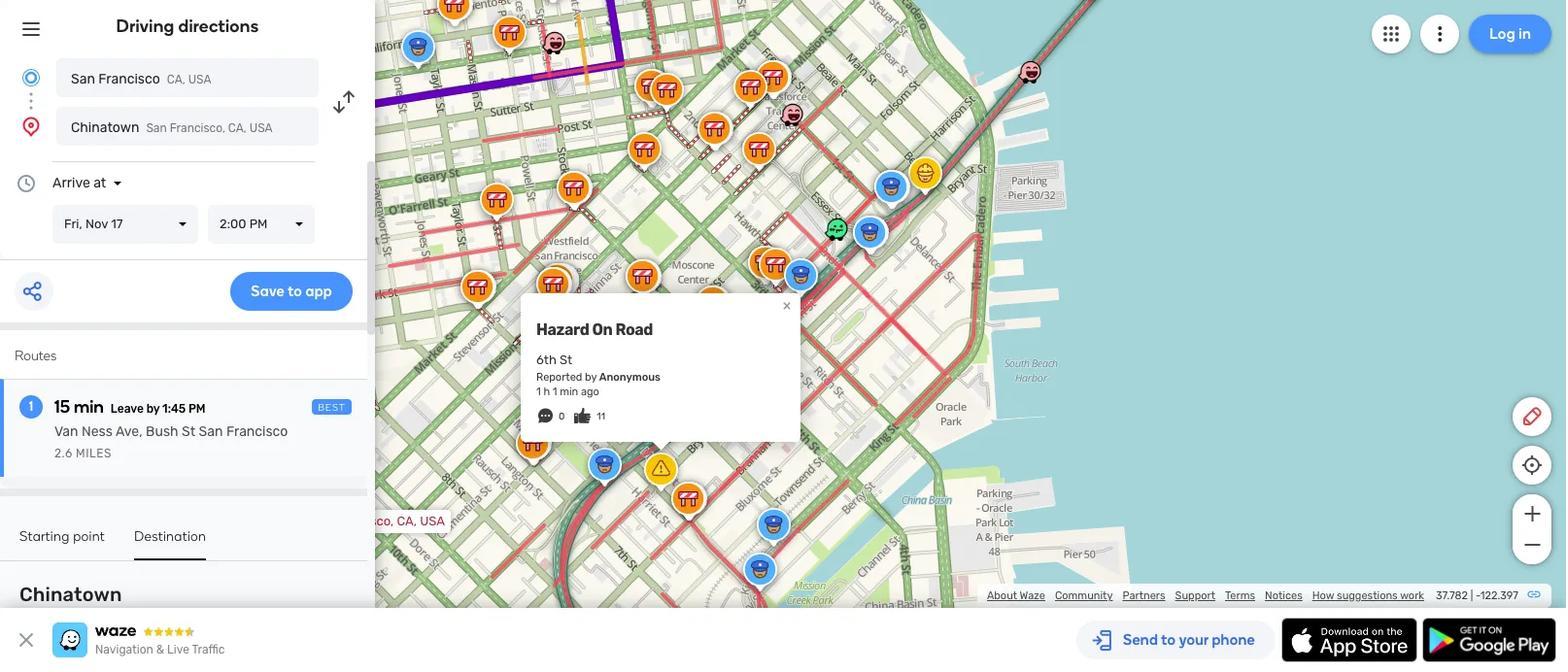 Task type: locate. For each thing, give the bounding box(es) containing it.
st right bush
[[182, 424, 196, 440]]

fri,
[[64, 217, 82, 231]]

2 horizontal spatial ca,
[[397, 514, 417, 529]]

1 horizontal spatial pm
[[249, 217, 268, 231]]

-
[[1476, 590, 1481, 603]]

community
[[1056, 590, 1113, 603]]

&
[[156, 644, 164, 657]]

ca, for francisco
[[167, 73, 185, 87]]

zoom in image
[[1521, 503, 1545, 526]]

1 vertical spatial chinatown
[[19, 583, 122, 607]]

min inside 6th st reported by anonymous 1 h 1 min ago
[[560, 386, 579, 399]]

1 vertical spatial francisco
[[226, 424, 288, 440]]

17
[[111, 217, 123, 231]]

francisco right bush
[[226, 424, 288, 440]]

0 vertical spatial ca,
[[167, 73, 185, 87]]

community link
[[1056, 590, 1113, 603]]

starting point
[[19, 529, 105, 545]]

terms link
[[1226, 590, 1256, 603]]

san
[[71, 71, 95, 87], [146, 122, 167, 135], [199, 424, 223, 440], [308, 514, 331, 529]]

0 vertical spatial francisco,
[[170, 122, 225, 135]]

starting point button
[[19, 529, 105, 559]]

chinatown san francisco, ca, usa
[[71, 120, 273, 136]]

2 vertical spatial ca,
[[397, 514, 417, 529]]

122.397
[[1481, 590, 1519, 603]]

1 horizontal spatial usa
[[250, 122, 273, 135]]

min
[[560, 386, 579, 399], [74, 397, 104, 418]]

st inside van ness ave, bush st san francisco 2.6 miles
[[182, 424, 196, 440]]

2.6
[[54, 447, 73, 461]]

francisco
[[99, 71, 160, 87], [226, 424, 288, 440]]

by inside 6th st reported by anonymous 1 h 1 min ago
[[585, 371, 597, 384]]

chinatown for chinatown san francisco, ca, usa
[[71, 120, 139, 136]]

st inside 6th st reported by anonymous 1 h 1 min ago
[[560, 353, 573, 367]]

15 min leave by 1:45 pm
[[54, 397, 206, 418]]

×
[[783, 296, 792, 315]]

1 horizontal spatial ca,
[[228, 122, 247, 135]]

waze
[[1020, 590, 1046, 603]]

1:45
[[162, 402, 186, 416]]

by
[[585, 371, 597, 384], [146, 402, 160, 416]]

0 vertical spatial chinatown
[[71, 120, 139, 136]]

chinatown
[[71, 120, 139, 136], [19, 583, 122, 607]]

pm
[[249, 217, 268, 231], [189, 402, 206, 416]]

0 horizontal spatial ca,
[[167, 73, 185, 87]]

directions
[[178, 16, 259, 37]]

ness
[[82, 424, 113, 440]]

chinatown up at
[[71, 120, 139, 136]]

starting
[[19, 529, 70, 545]]

pm right 2:00 on the top left of the page
[[249, 217, 268, 231]]

1 left h
[[537, 386, 541, 399]]

fri, nov 17 list box
[[52, 205, 198, 244]]

0 horizontal spatial st
[[182, 424, 196, 440]]

2 horizontal spatial usa
[[420, 514, 445, 529]]

0 horizontal spatial francisco,
[[170, 122, 225, 135]]

0 vertical spatial st
[[560, 353, 573, 367]]

0 vertical spatial pm
[[249, 217, 268, 231]]

0 horizontal spatial min
[[74, 397, 104, 418]]

0 horizontal spatial francisco
[[99, 71, 160, 87]]

anonymous
[[600, 371, 661, 384]]

min up ness
[[74, 397, 104, 418]]

by up ago
[[585, 371, 597, 384]]

2:00 pm
[[220, 217, 268, 231]]

0 horizontal spatial pm
[[189, 402, 206, 416]]

by inside 15 min leave by 1:45 pm
[[146, 402, 160, 416]]

pm right 1:45
[[189, 402, 206, 416]]

2 vertical spatial usa
[[420, 514, 445, 529]]

1 horizontal spatial francisco,
[[334, 514, 394, 529]]

francisco, inside chinatown san francisco, ca, usa
[[170, 122, 225, 135]]

1
[[537, 386, 541, 399], [553, 386, 557, 399], [29, 399, 33, 415]]

francisco down driving
[[99, 71, 160, 87]]

san inside chinatown san francisco, ca, usa
[[146, 122, 167, 135]]

ca,
[[167, 73, 185, 87], [228, 122, 247, 135], [397, 514, 417, 529]]

1 horizontal spatial st
[[560, 353, 573, 367]]

road
[[616, 321, 653, 339]]

arrive at
[[52, 175, 106, 191]]

usa
[[188, 73, 211, 87], [250, 122, 273, 135], [420, 514, 445, 529]]

0 vertical spatial usa
[[188, 73, 211, 87]]

driving directions
[[116, 16, 259, 37]]

0 horizontal spatial by
[[146, 402, 160, 416]]

leave
[[111, 402, 144, 416]]

routes
[[15, 348, 57, 365]]

notices
[[1266, 590, 1303, 603]]

0 horizontal spatial usa
[[188, 73, 211, 87]]

1 vertical spatial ca,
[[228, 122, 247, 135]]

fri, nov 17
[[64, 217, 123, 231]]

0 vertical spatial by
[[585, 371, 597, 384]]

1 right h
[[553, 386, 557, 399]]

by left 1:45
[[146, 402, 160, 416]]

1 vertical spatial francisco,
[[334, 514, 394, 529]]

1 vertical spatial st
[[182, 424, 196, 440]]

pm inside list box
[[249, 217, 268, 231]]

1 vertical spatial pm
[[189, 402, 206, 416]]

min down reported on the bottom left of page
[[560, 386, 579, 399]]

st up reported on the bottom left of page
[[560, 353, 573, 367]]

francisco,
[[170, 122, 225, 135], [334, 514, 394, 529]]

0 vertical spatial francisco
[[99, 71, 160, 87]]

37.782
[[1437, 590, 1469, 603]]

ca, inside san francisco ca, usa
[[167, 73, 185, 87]]

1 horizontal spatial by
[[585, 371, 597, 384]]

st
[[560, 353, 573, 367], [182, 424, 196, 440]]

francisco inside van ness ave, bush st san francisco 2.6 miles
[[226, 424, 288, 440]]

1 left the "15"
[[29, 399, 33, 415]]

destination button
[[134, 529, 206, 561]]

chinatown down starting point button
[[19, 583, 122, 607]]

1 horizontal spatial francisco
[[226, 424, 288, 440]]

usa inside san francisco ca, usa
[[188, 73, 211, 87]]

about waze community partners support terms notices how suggestions work
[[988, 590, 1425, 603]]

terms
[[1226, 590, 1256, 603]]

pm inside 15 min leave by 1:45 pm
[[189, 402, 206, 416]]

1 horizontal spatial min
[[560, 386, 579, 399]]

1 vertical spatial usa
[[250, 122, 273, 135]]

reported
[[537, 371, 583, 384]]

by for st
[[585, 371, 597, 384]]

1 vertical spatial by
[[146, 402, 160, 416]]



Task type: describe. For each thing, give the bounding box(es) containing it.
work
[[1401, 590, 1425, 603]]

2:00 pm list box
[[208, 205, 315, 244]]

ca, for francisco,
[[397, 514, 417, 529]]

how suggestions work link
[[1313, 590, 1425, 603]]

navigation & live traffic
[[95, 644, 225, 657]]

ca, inside chinatown san francisco, ca, usa
[[228, 122, 247, 135]]

navigation
[[95, 644, 153, 657]]

current location image
[[19, 66, 43, 89]]

by for min
[[146, 402, 160, 416]]

1 horizontal spatial 1
[[537, 386, 541, 399]]

nov
[[85, 217, 108, 231]]

suggestions
[[1338, 590, 1399, 603]]

notices link
[[1266, 590, 1303, 603]]

support
[[1176, 590, 1216, 603]]

partners link
[[1123, 590, 1166, 603]]

destination
[[134, 529, 206, 545]]

ago
[[581, 386, 600, 399]]

san francisco, ca, usa
[[308, 514, 445, 529]]

about waze link
[[988, 590, 1046, 603]]

6th st reported by anonymous 1 h 1 min ago
[[537, 353, 661, 399]]

2 horizontal spatial 1
[[553, 386, 557, 399]]

hazard
[[537, 321, 590, 339]]

hazard on road
[[537, 321, 653, 339]]

best
[[318, 402, 346, 414]]

miles
[[76, 447, 112, 461]]

37.782 | -122.397
[[1437, 590, 1519, 603]]

how
[[1313, 590, 1335, 603]]

bush
[[146, 424, 178, 440]]

ave,
[[116, 424, 143, 440]]

van
[[54, 424, 78, 440]]

11
[[597, 411, 606, 423]]

usa for francisco,
[[420, 514, 445, 529]]

on
[[592, 321, 613, 339]]

partners
[[1123, 590, 1166, 603]]

15
[[54, 397, 70, 418]]

zoom out image
[[1521, 534, 1545, 557]]

0 horizontal spatial 1
[[29, 399, 33, 415]]

san francisco ca, usa
[[71, 71, 211, 87]]

arrive
[[52, 175, 90, 191]]

location image
[[19, 115, 43, 138]]

live
[[167, 644, 189, 657]]

× link
[[779, 296, 796, 315]]

h
[[544, 386, 550, 399]]

usa inside chinatown san francisco, ca, usa
[[250, 122, 273, 135]]

clock image
[[15, 172, 38, 195]]

6th
[[537, 353, 557, 367]]

0
[[559, 411, 565, 423]]

|
[[1471, 590, 1474, 603]]

chinatown for chinatown
[[19, 583, 122, 607]]

support link
[[1176, 590, 1216, 603]]

at
[[93, 175, 106, 191]]

point
[[73, 529, 105, 545]]

driving
[[116, 16, 174, 37]]

link image
[[1527, 587, 1543, 603]]

about
[[988, 590, 1018, 603]]

usa for francisco
[[188, 73, 211, 87]]

san inside van ness ave, bush st san francisco 2.6 miles
[[199, 424, 223, 440]]

traffic
[[192, 644, 225, 657]]

2:00
[[220, 217, 246, 231]]

van ness ave, bush st san francisco 2.6 miles
[[54, 424, 288, 461]]

x image
[[15, 629, 38, 652]]

pencil image
[[1521, 405, 1545, 429]]



Task type: vqa. For each thing, say whether or not it's contained in the screenshot.
the left Francisco,
yes



